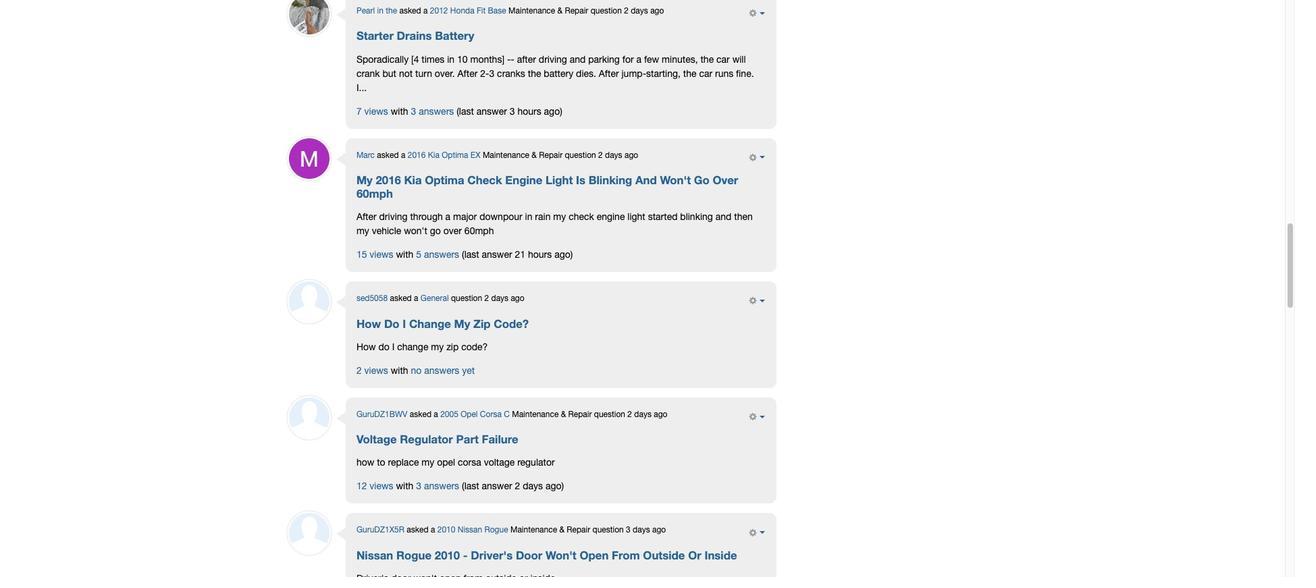 Task type: locate. For each thing, give the bounding box(es) containing it.
1 vertical spatial answer
[[482, 249, 512, 260]]

2 vertical spatial answer
[[482, 481, 512, 492]]

kia up the 'through'
[[404, 174, 422, 187]]

0 horizontal spatial after
[[357, 212, 377, 222]]

in
[[377, 6, 384, 16], [447, 54, 455, 65], [525, 212, 533, 222]]

i right do on the bottom left
[[392, 342, 395, 353]]

do
[[384, 317, 400, 331]]

0 vertical spatial ago)
[[544, 106, 563, 117]]

how left do on the bottom left
[[357, 342, 376, 353]]

gurudz1bwv asked a 2005 opel corsa c maintenance & repair             question             2 days ago
[[357, 410, 668, 419]]

2 horizontal spatial in
[[525, 212, 533, 222]]

(last up ex
[[457, 106, 474, 117]]

0 vertical spatial won't
[[660, 174, 691, 187]]

won't left go
[[660, 174, 691, 187]]

0 horizontal spatial 2016
[[376, 174, 401, 187]]

i
[[403, 317, 406, 331], [392, 342, 395, 353]]

1 horizontal spatial i
[[403, 317, 406, 331]]

2016
[[408, 150, 426, 160], [376, 174, 401, 187]]

my
[[357, 174, 373, 187], [454, 317, 470, 331]]

and up dies.
[[570, 54, 586, 65]]

0 vertical spatial driving
[[539, 54, 567, 65]]

& up engine
[[532, 150, 537, 160]]

in left rain
[[525, 212, 533, 222]]

with for drains
[[391, 106, 408, 117]]

in right pearl
[[377, 6, 384, 16]]

ago) down the after driving through a major downpour in rain my check engine light started  blinking and then my vehicle won't go over 60mph
[[555, 249, 573, 260]]

1 vertical spatial 2010
[[435, 549, 460, 563]]

1 horizontal spatial nissan
[[458, 526, 482, 535]]

2010 down 2010 nissan rogue link
[[435, 549, 460, 563]]

answers for kia
[[424, 249, 459, 260]]

0 vertical spatial rogue
[[485, 526, 508, 535]]

1 vertical spatial 2016
[[376, 174, 401, 187]]

my left zip in the bottom of the page
[[454, 317, 470, 331]]

is
[[576, 174, 586, 187]]

0 horizontal spatial i
[[392, 342, 395, 353]]

0 vertical spatial and
[[570, 54, 586, 65]]

with for regulator
[[396, 481, 414, 492]]

answer for kia
[[482, 249, 512, 260]]

3 answers link for drains
[[411, 106, 454, 117]]

1 horizontal spatial my
[[454, 317, 470, 331]]

a right the for
[[637, 54, 642, 65]]

my 2016 kia optima check engine light is blinking and won't go over 60mph
[[357, 174, 739, 201]]

after down parking
[[599, 68, 619, 79]]

1 vertical spatial my
[[454, 317, 470, 331]]

a left general
[[414, 294, 418, 304]]

i right the do
[[403, 317, 406, 331]]

ago) for kia
[[555, 249, 573, 260]]

how left the do
[[357, 317, 381, 331]]

how for how do i change my zip code?
[[357, 342, 376, 353]]

open
[[580, 549, 609, 563]]

rogue down gurudz1x5r link
[[396, 549, 432, 563]]

2016 up vehicle on the left of page
[[376, 174, 401, 187]]

asked up the do
[[390, 294, 412, 304]]

starter drains battery
[[357, 29, 474, 43]]

and
[[636, 174, 657, 187]]

1 horizontal spatial car
[[717, 54, 730, 65]]

1 horizontal spatial and
[[716, 212, 732, 222]]

1 horizontal spatial rogue
[[485, 526, 508, 535]]

driving up battery
[[539, 54, 567, 65]]

(last for battery
[[457, 106, 474, 117]]

asked right gurudz1x5r link
[[407, 526, 429, 535]]

2 how from the top
[[357, 342, 376, 353]]

0 horizontal spatial nissan
[[357, 549, 393, 563]]

repair
[[565, 6, 589, 16], [539, 150, 563, 160], [568, 410, 592, 419], [567, 526, 591, 535]]

in inside sporadically [4 times in 10 months] -- after driving and parking for a few  minutes, the car will crank but not turn over. after 2-3 cranks the battery dies.  after jump-starting, the car runs fine. i...
[[447, 54, 455, 65]]

but
[[383, 68, 397, 79]]

for
[[623, 54, 634, 65]]

- up cranks
[[507, 54, 511, 65]]

0 horizontal spatial won't
[[546, 549, 577, 563]]

hours down cranks
[[518, 106, 542, 117]]

my inside "my 2016 kia optima check engine light is blinking and won't go over 60mph"
[[357, 174, 373, 187]]

2010 down the 12 views with 3 answers (last answer 2 days ago)
[[438, 526, 456, 535]]

gurudz1bwv link
[[357, 410, 408, 419]]

0 vertical spatial my
[[357, 174, 373, 187]]

gurudz1x5r link
[[357, 526, 405, 535]]

0 vertical spatial how
[[357, 317, 381, 331]]

the right pearl
[[386, 6, 397, 16]]

a inside the after driving through a major downpour in rain my check engine light started  blinking and then my vehicle won't go over 60mph
[[446, 212, 451, 222]]

2005 opel corsa c link
[[441, 410, 510, 419]]

answers down over.
[[419, 106, 454, 117]]

0 vertical spatial (last
[[457, 106, 474, 117]]

2016 kia optima ex link
[[408, 150, 481, 160]]

from
[[612, 549, 640, 563]]

2-
[[480, 68, 489, 79]]

rogue
[[485, 526, 508, 535], [396, 549, 432, 563]]

2010 nissan rogue link
[[438, 526, 508, 535]]

2005
[[441, 410, 459, 419]]

1 vertical spatial i
[[392, 342, 395, 353]]

3 down months]
[[489, 68, 495, 79]]

outside
[[643, 549, 685, 563]]

with left 5
[[396, 249, 414, 260]]

answer down "2-"
[[477, 106, 507, 117]]

driving up vehicle on the left of page
[[379, 212, 408, 222]]

0 vertical spatial 60mph
[[357, 187, 393, 201]]

driving
[[539, 54, 567, 65], [379, 212, 408, 222]]

a left 2005
[[434, 410, 438, 419]]

battery
[[544, 68, 574, 79]]

months]
[[470, 54, 505, 65]]

drains
[[397, 29, 432, 43]]

0 vertical spatial hours
[[518, 106, 542, 117]]

3 answers link down opel
[[416, 481, 459, 492]]

replace
[[388, 458, 419, 468]]

1 vertical spatial hours
[[528, 249, 552, 260]]

with down replace
[[396, 481, 414, 492]]

1 vertical spatial 60mph
[[465, 226, 494, 237]]

optima
[[442, 150, 468, 160], [425, 174, 465, 187]]

12
[[357, 481, 367, 492]]

kia inside "my 2016 kia optima check engine light is blinking and won't go over 60mph"
[[404, 174, 422, 187]]

marc
[[357, 150, 375, 160]]

major
[[453, 212, 477, 222]]

answer for battery
[[477, 106, 507, 117]]

1 vertical spatial (last
[[462, 249, 479, 260]]

60mph
[[357, 187, 393, 201], [465, 226, 494, 237]]

in inside the after driving through a major downpour in rain my check engine light started  blinking and then my vehicle won't go over 60mph
[[525, 212, 533, 222]]

sed5058 asked a general question             2 days ago
[[357, 294, 525, 304]]

1 vertical spatial how
[[357, 342, 376, 353]]

how to replace my opel corsa voltage regulator
[[357, 458, 555, 468]]

downpour
[[480, 212, 523, 222]]

honda
[[450, 6, 475, 16]]

views for voltage regulator part failure
[[370, 481, 394, 492]]

a up the over
[[446, 212, 451, 222]]

how for how do i change my zip code?
[[357, 317, 381, 331]]

car up runs
[[717, 54, 730, 65]]

& up battery
[[558, 6, 563, 16]]

my 2016 kia optima check engine light is blinking and won't go over 60mph link
[[357, 174, 766, 201]]

1 vertical spatial driving
[[379, 212, 408, 222]]

1 vertical spatial kia
[[404, 174, 422, 187]]

3 answers link for regulator
[[416, 481, 459, 492]]

voltage
[[484, 458, 515, 468]]

0 horizontal spatial car
[[699, 68, 713, 79]]

2 vertical spatial in
[[525, 212, 533, 222]]

with left no
[[391, 365, 408, 376]]

0 horizontal spatial rogue
[[396, 549, 432, 563]]

2012 honda fit base link
[[430, 6, 506, 16]]

the down minutes,
[[683, 68, 697, 79]]

60mph up vehicle on the left of page
[[357, 187, 393, 201]]

views right 15
[[370, 249, 394, 260]]

with for 2016
[[396, 249, 414, 260]]

opel
[[437, 458, 455, 468]]

answer left 21
[[482, 249, 512, 260]]

after down '10'
[[458, 68, 478, 79]]

and
[[570, 54, 586, 65], [716, 212, 732, 222]]

optima down 2016 kia optima ex link
[[425, 174, 465, 187]]

hours right 21
[[528, 249, 552, 260]]

1 horizontal spatial driving
[[539, 54, 567, 65]]

0 horizontal spatial kia
[[404, 174, 422, 187]]

views right 12
[[370, 481, 394, 492]]

- down 2010 nissan rogue link
[[463, 549, 468, 563]]

(last down the corsa
[[462, 481, 479, 492]]

ago) down sporadically [4 times in 10 months] -- after driving and parking for a few  minutes, the car will crank but not turn over. after 2-3 cranks the battery dies.  after jump-starting, the car runs fine. i...
[[544, 106, 563, 117]]

with right "7 views" "link"
[[391, 106, 408, 117]]

minutes,
[[662, 54, 698, 65]]

hours for battery
[[518, 106, 542, 117]]

door
[[516, 549, 543, 563]]

0 vertical spatial answer
[[477, 106, 507, 117]]

views right 7
[[364, 106, 388, 117]]

0 horizontal spatial driving
[[379, 212, 408, 222]]

0 vertical spatial 3 answers link
[[411, 106, 454, 117]]

1 vertical spatial 3 answers link
[[416, 481, 459, 492]]

asked up "drains"
[[400, 6, 421, 16]]

(last for part
[[462, 481, 479, 492]]

7 views with 3 answers (last answer 3 hours ago)
[[357, 106, 563, 117]]

with
[[391, 106, 408, 117], [396, 249, 414, 260], [391, 365, 408, 376], [396, 481, 414, 492]]

asked up regulator
[[410, 410, 432, 419]]

jump-
[[622, 68, 647, 79]]

& up 'nissan rogue 2010 - driver's door won't open from outside or inside'
[[560, 526, 565, 535]]

kia
[[428, 150, 440, 160], [404, 174, 422, 187]]

3 inside sporadically [4 times in 10 months] -- after driving and parking for a few  minutes, the car will crank but not turn over. after 2-3 cranks the battery dies.  after jump-starting, the car runs fine. i...
[[489, 68, 495, 79]]

i for do
[[403, 317, 406, 331]]

nissan up the driver's
[[458, 526, 482, 535]]

marc asked a 2016 kia optima ex maintenance & repair             question             2 days ago
[[357, 150, 638, 160]]

fit
[[477, 6, 486, 16]]

through
[[410, 212, 443, 222]]

1 horizontal spatial kia
[[428, 150, 440, 160]]

0 horizontal spatial in
[[377, 6, 384, 16]]

i for do
[[392, 342, 395, 353]]

my up 15
[[357, 226, 369, 237]]

how do i change my zip code? link
[[357, 317, 529, 331]]

marc link
[[357, 150, 375, 160]]

answer for part
[[482, 481, 512, 492]]

2 vertical spatial ago)
[[546, 481, 564, 492]]

maintenance right the base
[[509, 6, 555, 16]]

1 vertical spatial in
[[447, 54, 455, 65]]

maintenance up the door
[[511, 526, 557, 535]]

1 how from the top
[[357, 317, 381, 331]]

hours
[[518, 106, 542, 117], [528, 249, 552, 260]]

2016 inside "my 2016 kia optima check engine light is blinking and won't go over 60mph"
[[376, 174, 401, 187]]

answers
[[419, 106, 454, 117], [424, 249, 459, 260], [424, 365, 460, 376], [424, 481, 459, 492]]

asked for regulator
[[410, 410, 432, 419]]

after up vehicle on the left of page
[[357, 212, 377, 222]]

answers down opel
[[424, 481, 459, 492]]

gurudz1x5r asked a 2010 nissan rogue maintenance & repair             question             3 days ago
[[357, 526, 666, 535]]

1 horizontal spatial in
[[447, 54, 455, 65]]

won't right the door
[[546, 549, 577, 563]]

won't inside "my 2016 kia optima check engine light is blinking and won't go over 60mph"
[[660, 174, 691, 187]]

3 down replace
[[416, 481, 422, 492]]

5 answers link
[[416, 249, 459, 260]]

answer down voltage
[[482, 481, 512, 492]]

no answers yet link
[[411, 365, 475, 376]]

1 horizontal spatial 2016
[[408, 150, 426, 160]]

ago) down regulator
[[546, 481, 564, 492]]

60mph inside "my 2016 kia optima check engine light is blinking and won't go over 60mph"
[[357, 187, 393, 201]]

after
[[458, 68, 478, 79], [599, 68, 619, 79], [357, 212, 377, 222]]

1 vertical spatial ago)
[[555, 249, 573, 260]]

asked right marc
[[377, 150, 399, 160]]

started
[[648, 212, 678, 222]]

over.
[[435, 68, 455, 79]]

gurudz1bwv
[[357, 410, 408, 419]]

in left '10'
[[447, 54, 455, 65]]

0 horizontal spatial and
[[570, 54, 586, 65]]

optima left ex
[[442, 150, 468, 160]]

how do i change my zip code?
[[357, 317, 529, 331]]

go
[[694, 174, 710, 187]]

(last right 5 answers link
[[462, 249, 479, 260]]

yet
[[462, 365, 475, 376]]

0 vertical spatial kia
[[428, 150, 440, 160]]

asked
[[400, 6, 421, 16], [377, 150, 399, 160], [390, 294, 412, 304], [410, 410, 432, 419], [407, 526, 429, 535]]

15
[[357, 249, 367, 260]]

and left then at the right top of page
[[716, 212, 732, 222]]

2
[[624, 6, 629, 16], [599, 150, 603, 160], [485, 294, 489, 304], [357, 365, 362, 376], [628, 410, 632, 419], [515, 481, 520, 492]]

2 views with no answers yet
[[357, 365, 475, 376]]

nissan down gurudz1x5r link
[[357, 549, 393, 563]]

car left runs
[[699, 68, 713, 79]]

1 horizontal spatial won't
[[660, 174, 691, 187]]

or
[[688, 549, 702, 563]]

kia left ex
[[428, 150, 440, 160]]

days
[[631, 6, 648, 16], [605, 150, 623, 160], [491, 294, 509, 304], [635, 410, 652, 419], [523, 481, 543, 492], [633, 526, 650, 535]]

answers right 5
[[424, 249, 459, 260]]

my down marc link
[[357, 174, 373, 187]]

2016 right marc link
[[408, 150, 426, 160]]

- left after on the left top of page
[[511, 54, 515, 65]]

a left 2012 at the top of the page
[[424, 6, 428, 16]]

60mph down major on the top left of page
[[465, 226, 494, 237]]

maintenance
[[509, 6, 555, 16], [483, 150, 530, 160], [512, 410, 559, 419], [511, 526, 557, 535]]

1 vertical spatial rogue
[[396, 549, 432, 563]]

driving inside sporadically [4 times in 10 months] -- after driving and parking for a few  minutes, the car will crank but not turn over. after 2-3 cranks the battery dies.  after jump-starting, the car runs fine. i...
[[539, 54, 567, 65]]

2 vertical spatial (last
[[462, 481, 479, 492]]

0 vertical spatial i
[[403, 317, 406, 331]]

maintenance right ex
[[483, 150, 530, 160]]

1 horizontal spatial 60mph
[[465, 226, 494, 237]]

1 vertical spatial optima
[[425, 174, 465, 187]]

check
[[468, 174, 502, 187]]

ago) for battery
[[544, 106, 563, 117]]

rogue up the driver's
[[485, 526, 508, 535]]

3 answers link down turn
[[411, 106, 454, 117]]

0 horizontal spatial my
[[357, 174, 373, 187]]

nissan rogue 2010 - driver's door won't open from outside or inside
[[357, 549, 737, 563]]

pearl in the asked a 2012 honda fit base maintenance & repair             question             2 days ago
[[357, 6, 664, 16]]

0 horizontal spatial 60mph
[[357, 187, 393, 201]]

1 vertical spatial and
[[716, 212, 732, 222]]

crank
[[357, 68, 380, 79]]



Task type: vqa. For each thing, say whether or not it's contained in the screenshot.


Task type: describe. For each thing, give the bounding box(es) containing it.
not
[[399, 68, 413, 79]]

to
[[377, 458, 385, 468]]

answers for battery
[[419, 106, 454, 117]]

3 up from
[[626, 526, 631, 535]]

0 vertical spatial car
[[717, 54, 730, 65]]

voltage regulator part failure link
[[357, 433, 518, 447]]

fine.
[[736, 68, 754, 79]]

a inside sporadically [4 times in 10 months] -- after driving and parking for a few  minutes, the car will crank but not turn over. after 2-3 cranks the battery dies.  after jump-starting, the car runs fine. i...
[[637, 54, 642, 65]]

starting,
[[646, 68, 681, 79]]

1 vertical spatial car
[[699, 68, 713, 79]]

after
[[517, 54, 536, 65]]

runs
[[715, 68, 734, 79]]

then
[[734, 212, 753, 222]]

asked for do
[[390, 294, 412, 304]]

2012
[[430, 6, 448, 16]]

5
[[416, 249, 422, 260]]

3 down not
[[411, 106, 416, 117]]

after driving through a major downpour in rain my check engine light started  blinking and then my vehicle won't go over 60mph
[[357, 212, 753, 237]]

asked for rogue
[[407, 526, 429, 535]]

few
[[644, 54, 659, 65]]

1 vertical spatial nissan
[[357, 549, 393, 563]]

15 views link
[[357, 249, 394, 260]]

my left zip
[[431, 342, 444, 353]]

sed5058
[[357, 294, 388, 304]]

regulator
[[518, 458, 555, 468]]

sporadically [4 times in 10 months] -- after driving and parking for a few  minutes, the car will crank but not turn over. after 2-3 cranks the battery dies.  after jump-starting, the car runs fine. i...
[[357, 54, 754, 93]]

no
[[411, 365, 422, 376]]

optima inside "my 2016 kia optima check engine light is blinking and won't go over 60mph"
[[425, 174, 465, 187]]

pearl
[[357, 6, 375, 16]]

blinking
[[589, 174, 632, 187]]

driver's
[[471, 549, 513, 563]]

3 down cranks
[[510, 106, 515, 117]]

starter drains battery link
[[357, 29, 474, 43]]

my right rain
[[553, 212, 566, 222]]

c
[[504, 410, 510, 419]]

code?
[[494, 317, 529, 331]]

7 views link
[[357, 106, 388, 117]]

go
[[430, 226, 441, 237]]

inside
[[705, 549, 737, 563]]

60mph inside the after driving through a major downpour in rain my check engine light started  blinking and then my vehicle won't go over 60mph
[[465, 226, 494, 237]]

2 horizontal spatial after
[[599, 68, 619, 79]]

zip
[[447, 342, 459, 353]]

general
[[421, 294, 449, 304]]

my left opel
[[422, 458, 435, 468]]

a right marc
[[401, 150, 406, 160]]

will
[[733, 54, 746, 65]]

after inside the after driving through a major downpour in rain my check engine light started  blinking and then my vehicle won't go over 60mph
[[357, 212, 377, 222]]

change
[[409, 317, 451, 331]]

base
[[488, 6, 506, 16]]

[4
[[411, 54, 419, 65]]

driving inside the after driving through a major downpour in rain my check engine light started  blinking and then my vehicle won't go over 60mph
[[379, 212, 408, 222]]

i...
[[357, 82, 367, 93]]

and inside sporadically [4 times in 10 months] -- after driving and parking for a few  minutes, the car will crank but not turn over. after 2-3 cranks the battery dies.  after jump-starting, the car runs fine. i...
[[570, 54, 586, 65]]

maintenance right c
[[512, 410, 559, 419]]

regulator
[[400, 433, 453, 447]]

12 views with 3 answers (last answer 2 days ago)
[[357, 481, 564, 492]]

parking
[[589, 54, 620, 65]]

code?
[[461, 342, 488, 353]]

1 vertical spatial won't
[[546, 549, 577, 563]]

voltage
[[357, 433, 397, 447]]

won't
[[404, 226, 428, 237]]

views for starter drains battery
[[364, 106, 388, 117]]

voltage regulator part failure
[[357, 433, 518, 447]]

turn
[[415, 68, 432, 79]]

ex
[[471, 150, 481, 160]]

0 vertical spatial in
[[377, 6, 384, 16]]

- inside nissan rogue 2010 - driver's door won't open from outside or inside link
[[463, 549, 468, 563]]

views down do on the bottom left
[[364, 365, 388, 376]]

ago) for part
[[546, 481, 564, 492]]

views for my 2016 kia optima check engine light is blinking and won't go over 60mph
[[370, 249, 394, 260]]

a left 2010 nissan rogue link
[[431, 526, 435, 535]]

vehicle
[[372, 226, 401, 237]]

check
[[569, 212, 594, 222]]

1 horizontal spatial after
[[458, 68, 478, 79]]

how do i change my zip code?
[[357, 342, 488, 353]]

the down after on the left top of page
[[528, 68, 541, 79]]

corsa
[[480, 410, 502, 419]]

and inside the after driving through a major downpour in rain my check engine light started  blinking and then my vehicle won't go over 60mph
[[716, 212, 732, 222]]

0 vertical spatial nissan
[[458, 526, 482, 535]]

asked for 2016
[[377, 150, 399, 160]]

starter
[[357, 29, 394, 43]]

& right c
[[561, 410, 566, 419]]

engine
[[505, 174, 543, 187]]

over
[[444, 226, 462, 237]]

0 vertical spatial optima
[[442, 150, 468, 160]]

opel
[[461, 410, 478, 419]]

cranks
[[497, 68, 525, 79]]

0 vertical spatial 2016
[[408, 150, 426, 160]]

(last for kia
[[462, 249, 479, 260]]

failure
[[482, 433, 518, 447]]

10
[[457, 54, 468, 65]]

15 views with 5 answers (last answer 21 hours ago)
[[357, 249, 573, 260]]

hours for kia
[[528, 249, 552, 260]]

rain
[[535, 212, 551, 222]]

12 views link
[[357, 481, 394, 492]]

0 vertical spatial 2010
[[438, 526, 456, 535]]

answers for part
[[424, 481, 459, 492]]

nissan rogue 2010 - driver's door won't open from outside or inside link
[[357, 549, 737, 563]]

general link
[[421, 294, 449, 304]]

21
[[515, 249, 526, 260]]

engine
[[597, 212, 625, 222]]

change
[[397, 342, 429, 353]]

answers right no
[[424, 365, 460, 376]]

the right minutes,
[[701, 54, 714, 65]]

pearl in the link
[[357, 6, 397, 16]]

gurudz1x5r
[[357, 526, 405, 535]]



